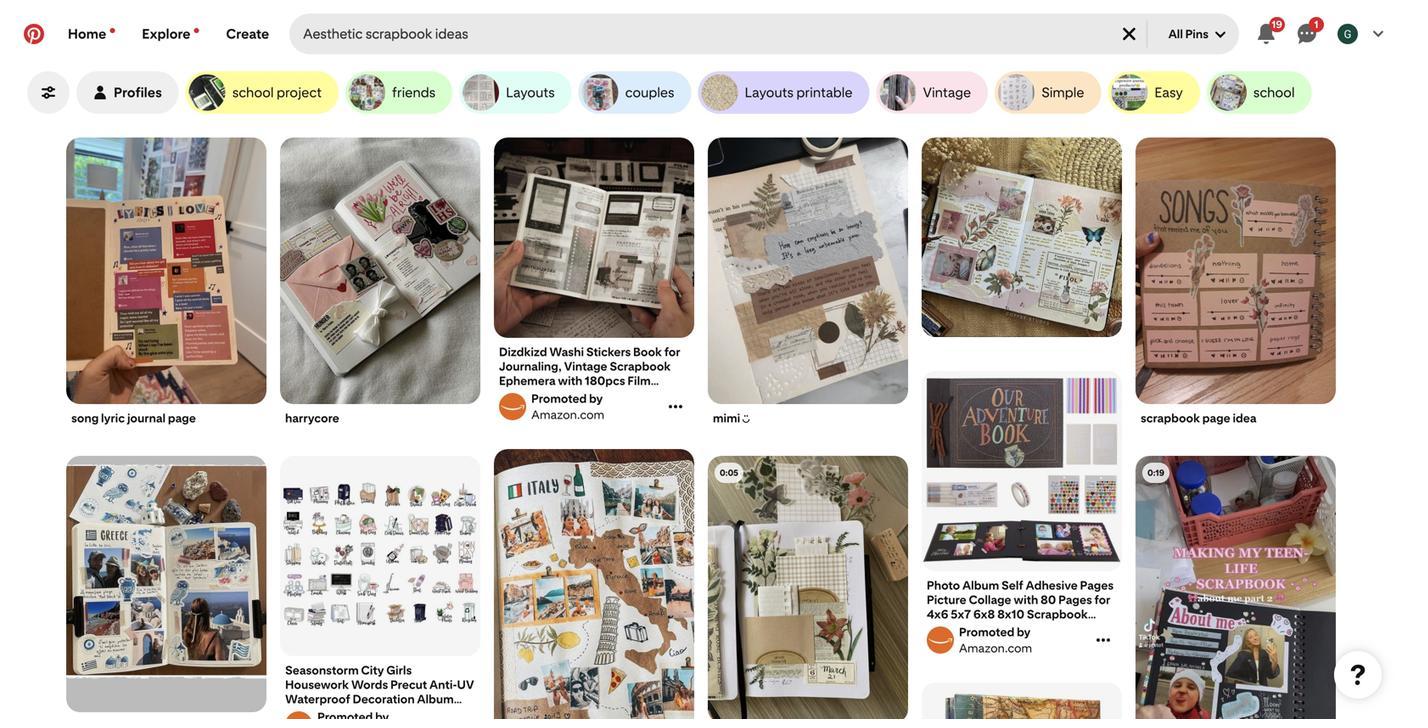 Task type: describe. For each thing, give the bounding box(es) containing it.
home link
[[54, 14, 128, 54]]

layouts printable
[[745, 84, 853, 101]]

vintage link
[[877, 71, 989, 114]]

project
[[277, 84, 322, 101]]

school for school
[[1254, 84, 1295, 101]]

◡̈
[[743, 411, 750, 425]]

school for school project
[[232, 84, 274, 101]]

simple
[[1042, 84, 1085, 101]]

decoration
[[353, 692, 415, 706]]

song lyric journal page
[[71, 411, 196, 425]]

lyric
[[101, 411, 125, 425]]

this contains: creative travel journal ideas for all image
[[494, 449, 695, 719]]

amazon.com link for prices may vary. about the self adhesive page photo album -- the size of our photo albums is 11.6 x 7.5 x 0.6 inches. there are 40 sheets (80 pages) inside for adhesiving photos. the photo album is suitable for 3x5 4x6 5x7 6x8 inch photos. you could one or more kinds of them to get a special photo collage page. design the photo album yourselves -- the box comes with many different design tools. 2 shaped cards for making different shaped pattern you like. 2 colorful corner papers and 2 colorful p
[[925, 625, 1093, 656]]

Search text field
[[303, 14, 1106, 54]]

friends
[[392, 84, 436, 101]]

dropdown image
[[1216, 30, 1226, 40]]

2 page from the left
[[1203, 411, 1231, 425]]

1
[[1315, 18, 1319, 30]]

uv
[[457, 678, 474, 692]]

create link
[[213, 14, 283, 54]]

easy
[[1155, 84, 1184, 101]]

prices may vary. 1. what you get - this ephemera sticker book comes with a nice variety of pre-cut vintage film stickers (20 pages about 180pcs) and some full sheets of scrapbook stickers (20 pages) with different designs (paper size: 4.1'' × 5.7''). 2. material - these vintage journaling stickers are made of washi paper with flat finish and translucent texture. they are thin. if needed, they can be written on. they hold their stick well but are very easy to peel and re-stick without leaving any image
[[494, 138, 695, 338]]

seasonstorm city girls housework words precut anti-uv waterproof decoration album planner stickers scrapbook link
[[285, 663, 476, 719]]

girls
[[387, 663, 412, 678]]

this contains: aesthetic & creative travel journal ideas for all image
[[66, 456, 267, 713]]

prices may vary. unique art design: seasonstorm stickers are in unique and beautiful art designs. vibrant colors, amazing quality and vast variety of stickers will make you daily planner or journal even more funny and efficient. enjoy high quality: they are super thin self-adhesive synthenic paper stickers with high resolution colorful printing, anti-uv, non-fading, waterproof and tearing resistance. proper size: the sticker sheet size is 8x10 inches (21cmx26cm) and each sticker die size is 1-2 image
[[280, 456, 481, 656]]

precut
[[391, 678, 427, 692]]

couples link
[[579, 71, 692, 114]]

words
[[351, 678, 388, 692]]

album
[[417, 692, 454, 706]]

filter image
[[42, 86, 55, 99]]

housework
[[285, 678, 349, 692]]

profiles link
[[76, 71, 179, 114]]

all
[[1169, 27, 1184, 41]]

city
[[361, 663, 384, 678]]

easy link
[[1109, 71, 1200, 114]]

harrycore link
[[285, 411, 476, 425]]

anti-
[[430, 678, 457, 692]]

explore link
[[128, 14, 213, 54]]

song lyric journal page link
[[71, 411, 262, 425]]

amazon.com for prices may vary. 1. what you get - this ephemera sticker book comes with a nice variety of pre-cut vintage film stickers (20 pages about 180pcs) and some full sheets of scrapbook stickers (20 pages) with different designs (paper size: 4.1'' × 5.7''). 2. material - these vintage journaling stickers are made of washi paper with flat finish and translucent texture. they are thin. if needed, they can be written on. they hold their stick well but are very easy to peel and re-stick without leaving any image in the top of the page
[[532, 408, 605, 422]]

profiles
[[114, 84, 162, 101]]

school project
[[232, 84, 322, 101]]

2024 vision board, journalling, scrapbooking, aesthetic, vintage theme, flowers, vintage journalling, journal ideas image
[[708, 456, 909, 719]]

scrapbook page idea
[[1141, 411, 1257, 425]]

greg robinson image
[[1338, 24, 1359, 44]]

planner
[[285, 706, 328, 719]]

this contains an image of: mimi ◡̈ image
[[708, 138, 909, 405]]



Task type: vqa. For each thing, say whether or not it's contained in the screenshot.
idea
yes



Task type: locate. For each thing, give the bounding box(es) containing it.
notifications image inside home link
[[110, 28, 115, 33]]

explore
[[142, 26, 191, 42]]

1 button
[[1287, 14, 1328, 54]]

create
[[226, 26, 269, 42]]

page right journal
[[168, 411, 196, 425]]

layouts link
[[460, 71, 572, 114]]

mimi ◡̈
[[713, 411, 750, 425]]

school link
[[1207, 71, 1312, 114]]

0 horizontal spatial page
[[168, 411, 196, 425]]

vintage
[[923, 84, 972, 101]]

layouts for layouts
[[506, 84, 555, 101]]

notifications image for home
[[110, 28, 115, 33]]

waterproof
[[285, 692, 351, 706]]

layouts for layouts printable
[[745, 84, 794, 101]]

notifications image right home
[[110, 28, 115, 33]]

school left project
[[232, 84, 274, 101]]

list
[[59, 138, 1343, 719]]

2 layouts from the left
[[745, 84, 794, 101]]

amazon.com link for prices may vary. 1. what you get - this ephemera sticker book comes with a nice variety of pre-cut vintage film stickers (20 pages about 180pcs) and some full sheets of scrapbook stickers (20 pages) with different designs (paper size: 4.1'' × 5.7''). 2. material - these vintage journaling stickers are made of washi paper with flat finish and translucent texture. they are thin. if needed, they can be written on. they hold their stick well but are very easy to peel and re-stick without leaving any image in the top of the page
[[497, 391, 665, 422]]

page left 'idea'
[[1203, 411, 1231, 425]]

this contains an image of: song lyric journal page image
[[66, 138, 267, 405]]

all pins button
[[1155, 14, 1240, 54]]

1 notifications image from the left
[[110, 28, 115, 33]]

home
[[68, 26, 106, 42]]

harrycore
[[285, 411, 339, 425]]

notifications image
[[110, 28, 115, 33], [194, 28, 199, 33]]

amazon.com
[[532, 408, 605, 422], [960, 641, 1033, 656]]

this contains an image of: image
[[922, 138, 1123, 338]]

0 horizontal spatial amazon.com
[[532, 408, 605, 422]]

0 horizontal spatial layouts
[[506, 84, 555, 101]]

seasonstorm
[[285, 663, 359, 678]]

list containing amazon.com
[[59, 138, 1343, 719]]

school project link
[[186, 71, 339, 114]]

amazon.com link
[[497, 391, 665, 422], [925, 625, 1093, 656]]

mimi ◡̈ link
[[713, 411, 903, 425]]

1 horizontal spatial notifications image
[[194, 28, 199, 33]]

school down 19 button
[[1254, 84, 1295, 101]]

journal
[[127, 411, 166, 425]]

19 button
[[1247, 14, 1287, 54]]

this contains an image of: harrycore image
[[280, 138, 481, 405]]

seasonstorm city girls housework words precut anti-uv waterproof decoration album planner stickers scrapbook
[[285, 663, 474, 719]]

1 horizontal spatial school
[[1254, 84, 1295, 101]]

school
[[232, 84, 274, 101], [1254, 84, 1295, 101]]

0 vertical spatial amazon.com
[[532, 408, 605, 422]]

notifications image inside 'explore' link
[[194, 28, 199, 33]]

1 horizontal spatial layouts
[[745, 84, 794, 101]]

printable
[[797, 84, 853, 101]]

song
[[71, 411, 99, 425]]

1 horizontal spatial page
[[1203, 411, 1231, 425]]

2 school from the left
[[1254, 84, 1295, 101]]

stickers
[[330, 706, 375, 719]]

notifications image right the "explore"
[[194, 28, 199, 33]]

all pins
[[1169, 27, 1209, 41]]

friends link
[[346, 71, 453, 114]]

0 horizontal spatial amazon.com link
[[497, 391, 665, 422]]

19
[[1272, 18, 1283, 30]]

1 layouts from the left
[[506, 84, 555, 101]]

layouts printable link
[[698, 71, 870, 114]]

1 school from the left
[[232, 84, 274, 101]]

notifications image for explore
[[194, 28, 199, 33]]

scrapbook
[[1141, 411, 1201, 425]]

couples
[[625, 84, 675, 101]]

2 notifications image from the left
[[194, 28, 199, 33]]

idea
[[1233, 411, 1257, 425]]

scrapbook page idea link
[[1141, 411, 1331, 425]]

this contains an image of: scrapbook page idea image
[[1136, 138, 1337, 405]]

layouts
[[506, 84, 555, 101], [745, 84, 794, 101]]

person image
[[93, 86, 107, 99]]

1 horizontal spatial amazon.com link
[[925, 625, 1093, 656]]

1 vertical spatial amazon.com link
[[925, 625, 1093, 656]]

scrapbook ideas tiktok summer ideas scrapbook teen life scrapbook teenlife memories plxto1 diy tiktok image
[[1136, 456, 1337, 719]]

1 horizontal spatial amazon.com
[[960, 641, 1033, 656]]

prices may vary. size: length 10.63 x width 11.5 x thick 1.25 (inches), self-adhesive page 11.03 x 8.86(in). total of 40 pages(20 sheets) of self-adhered pages, large photo albums can accommodate photos of various sizes. self-adhesive design: printed eco-friendly kraft paper cover old map adventure travel design. fast-stick magnetic pages feature a clear plastic overlay that self-adheres to the page. package include 1 metallic marker pen(gold color), easy to personalize your pages. hold differen image
[[922, 683, 1123, 719]]

pins
[[1186, 27, 1209, 41]]

0 vertical spatial amazon.com link
[[497, 391, 665, 422]]

1 page from the left
[[168, 411, 196, 425]]

mimi
[[713, 411, 741, 425]]

1 vertical spatial amazon.com
[[960, 641, 1033, 656]]

0 horizontal spatial notifications image
[[110, 28, 115, 33]]

page
[[168, 411, 196, 425], [1203, 411, 1231, 425]]

simple link
[[995, 71, 1102, 114]]

0 horizontal spatial school
[[232, 84, 274, 101]]

prices may vary. about the self adhesive page photo album -- the size of our photo albums is 11.6 x 7.5 x 0.6 inches. there are 40 sheets (80 pages) inside for adhesiving photos. the photo album is suitable for 3x5 4x6 5x7 6x8 inch photos. you could one or more kinds of them to get a special photo collage page. design the photo album yourselves -- the box comes with many different design tools. 2 shaped cards for making different shaped pattern you like. 2 colorful corner papers and 2 colorful p image
[[922, 371, 1123, 571]]

amazon.com for prices may vary. about the self adhesive page photo album -- the size of our photo albums is 11.6 x 7.5 x 0.6 inches. there are 40 sheets (80 pages) inside for adhesiving photos. the photo album is suitable for 3x5 4x6 5x7 6x8 inch photos. you could one or more kinds of them to get a special photo collage page. design the photo album yourselves -- the box comes with many different design tools. 2 shaped cards for making different shaped pattern you like. 2 colorful corner papers and 2 colorful p
[[960, 641, 1033, 656]]



